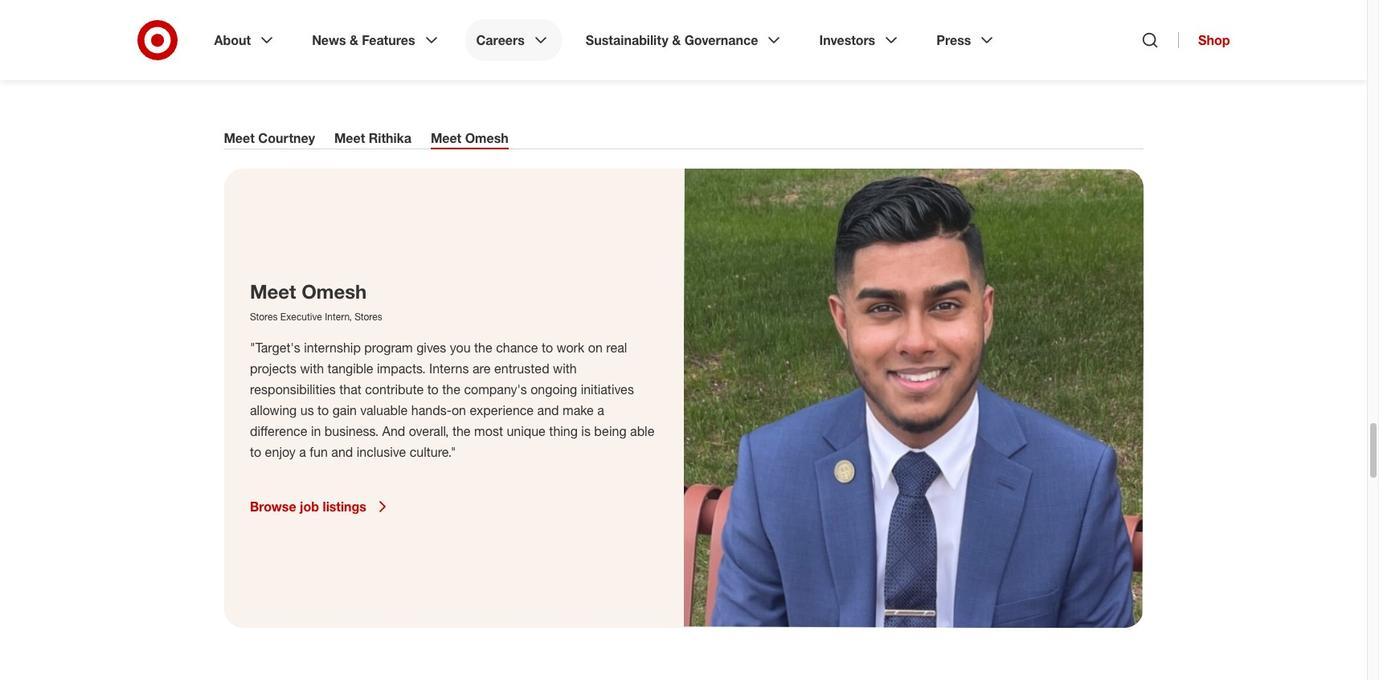Task type: describe. For each thing, give the bounding box(es) containing it.
overall,
[[408, 424, 448, 440]]

news
[[312, 32, 346, 48]]

meet omesh link
[[431, 130, 509, 150]]

sustainability & governance link
[[575, 19, 795, 61]]

unique
[[506, 424, 545, 440]]

interns
[[429, 361, 469, 377]]

work
[[556, 340, 584, 356]]

meet omesh
[[431, 130, 509, 147]]

"target's
[[250, 340, 300, 356]]

enjoy
[[265, 445, 295, 461]]

about
[[214, 32, 251, 48]]

to left enjoy
[[250, 445, 261, 461]]

browse job listings link
[[250, 498, 392, 517]]

news & features link
[[301, 19, 452, 61]]

careers
[[476, 32, 525, 48]]

program
[[364, 340, 413, 356]]

hands-
[[411, 403, 451, 419]]

initiatives
[[580, 382, 634, 398]]

business.
[[324, 424, 378, 440]]

that
[[339, 382, 361, 398]]

shop
[[1198, 32, 1230, 48]]

0 vertical spatial a
[[597, 403, 604, 419]]

1 stores from the left
[[250, 311, 277, 323]]

inclusive
[[356, 445, 406, 461]]

rithika
[[369, 130, 411, 147]]

responsibilities
[[250, 382, 335, 398]]

ongoing
[[530, 382, 577, 398]]

most
[[474, 424, 503, 440]]

projects
[[250, 361, 296, 377]]

able
[[630, 424, 654, 440]]

job
[[299, 499, 319, 515]]

press
[[937, 32, 971, 48]]

company's
[[464, 382, 527, 398]]

governance
[[685, 32, 758, 48]]

meet for meet rithika
[[334, 130, 365, 147]]

us
[[300, 403, 314, 419]]

0 horizontal spatial a
[[299, 445, 306, 461]]

meet for meet omesh
[[431, 130, 462, 147]]

thing
[[549, 424, 577, 440]]

executive
[[280, 311, 322, 323]]

1 with from the left
[[300, 361, 324, 377]]

difference
[[250, 424, 307, 440]]

0 vertical spatial and
[[537, 403, 559, 419]]

experience
[[469, 403, 533, 419]]

and
[[382, 424, 405, 440]]

entrusted
[[494, 361, 549, 377]]

courtney
[[258, 130, 315, 147]]

meet rithika
[[334, 130, 411, 147]]

meet omesh stores executive intern, stores
[[250, 280, 382, 323]]



Task type: vqa. For each thing, say whether or not it's contained in the screenshot.
Sustainability & Governance link
yes



Task type: locate. For each thing, give the bounding box(es) containing it.
meet omesh tab panel
[[224, 169, 1143, 629]]

meet right rithika
[[431, 130, 462, 147]]

meet courtney
[[224, 130, 315, 147]]

a down initiatives
[[597, 403, 604, 419]]

news & features
[[312, 32, 415, 48]]

0 horizontal spatial &
[[350, 32, 358, 48]]

investors link
[[808, 19, 912, 61]]

2 with from the left
[[553, 361, 576, 377]]

shop link
[[1178, 32, 1230, 48]]

& for news
[[350, 32, 358, 48]]

stores right intern,
[[354, 311, 382, 323]]

omesh inside the 'meet omesh stores executive intern, stores'
[[301, 280, 366, 304]]

valuable
[[360, 403, 407, 419]]

meet inside meet rithika link
[[334, 130, 365, 147]]

2 & from the left
[[672, 32, 681, 48]]

1 horizontal spatial &
[[672, 32, 681, 48]]

1 vertical spatial and
[[331, 445, 353, 461]]

meet inside meet omesh link
[[431, 130, 462, 147]]

tab list
[[224, 130, 1143, 150]]

to up hands-
[[427, 382, 438, 398]]

"target's internship program gives you the chance to work on real projects with tangible impacts. interns are entrusted with responsibilities that contribute to the company's ongoing initiatives allowing us to gain valuable hands-on experience and make a difference in business. and overall, the most unique thing is being able to enjoy a fun and inclusive culture."
[[250, 340, 654, 461]]

sustainability & governance
[[586, 32, 758, 48]]

0 horizontal spatial stores
[[250, 311, 277, 323]]

with
[[300, 361, 324, 377], [553, 361, 576, 377]]

and
[[537, 403, 559, 419], [331, 445, 353, 461]]

1 horizontal spatial omesh
[[465, 130, 509, 147]]

1 & from the left
[[350, 32, 358, 48]]

1 horizontal spatial with
[[553, 361, 576, 377]]

photo of target team member image
[[684, 169, 1143, 629]]

chance
[[496, 340, 538, 356]]

1 vertical spatial the
[[442, 382, 460, 398]]

1 horizontal spatial and
[[537, 403, 559, 419]]

0 horizontal spatial omesh
[[301, 280, 366, 304]]

with up responsibilities
[[300, 361, 324, 377]]

to left work
[[541, 340, 553, 356]]

tab list containing meet courtney
[[224, 130, 1143, 150]]

& for sustainability
[[672, 32, 681, 48]]

1 horizontal spatial stores
[[354, 311, 382, 323]]

a left fun
[[299, 445, 306, 461]]

stores up "target's
[[250, 311, 277, 323]]

sustainability
[[586, 32, 669, 48]]

allowing
[[250, 403, 296, 419]]

2 vertical spatial the
[[452, 424, 470, 440]]

the up are
[[474, 340, 492, 356]]

meet left rithika
[[334, 130, 365, 147]]

0 vertical spatial the
[[474, 340, 492, 356]]

meet inside meet courtney link
[[224, 130, 255, 147]]

meet
[[224, 130, 255, 147], [334, 130, 365, 147], [431, 130, 462, 147], [250, 280, 296, 304]]

meet up executive
[[250, 280, 296, 304]]

and down business.
[[331, 445, 353, 461]]

press link
[[925, 19, 1008, 61]]

1 vertical spatial on
[[451, 403, 466, 419]]

2 stores from the left
[[354, 311, 382, 323]]

the
[[474, 340, 492, 356], [442, 382, 460, 398], [452, 424, 470, 440]]

browse
[[250, 499, 296, 515]]

0 horizontal spatial with
[[300, 361, 324, 377]]

culture."
[[409, 445, 456, 461]]

intern,
[[324, 311, 352, 323]]

to
[[541, 340, 553, 356], [427, 382, 438, 398], [317, 403, 329, 419], [250, 445, 261, 461]]

gives
[[416, 340, 446, 356]]

being
[[594, 424, 626, 440]]

0 vertical spatial on
[[588, 340, 602, 356]]

in
[[311, 424, 321, 440]]

0 horizontal spatial and
[[331, 445, 353, 461]]

1 horizontal spatial a
[[597, 403, 604, 419]]

omesh for meet omesh
[[465, 130, 509, 147]]

contribute
[[365, 382, 423, 398]]

& right news
[[350, 32, 358, 48]]

stores
[[250, 311, 277, 323], [354, 311, 382, 323]]

and down ongoing
[[537, 403, 559, 419]]

omesh inside meet omesh link
[[465, 130, 509, 147]]

0 horizontal spatial on
[[451, 403, 466, 419]]

meet inside the 'meet omesh stores executive intern, stores'
[[250, 280, 296, 304]]

meet courtney link
[[224, 130, 315, 150]]

1 horizontal spatial on
[[588, 340, 602, 356]]

browse job listings
[[250, 499, 366, 515]]

omesh for meet omesh stores executive intern, stores
[[301, 280, 366, 304]]

1 vertical spatial omesh
[[301, 280, 366, 304]]

tangible
[[327, 361, 373, 377]]

is
[[581, 424, 590, 440]]

to right us
[[317, 403, 329, 419]]

a
[[597, 403, 604, 419], [299, 445, 306, 461]]

gain
[[332, 403, 356, 419]]

careers link
[[465, 19, 562, 61]]

& left governance
[[672, 32, 681, 48]]

1 vertical spatial a
[[299, 445, 306, 461]]

&
[[350, 32, 358, 48], [672, 32, 681, 48]]

internship
[[304, 340, 360, 356]]

you
[[450, 340, 470, 356]]

fun
[[309, 445, 327, 461]]

the down interns
[[442, 382, 460, 398]]

are
[[472, 361, 490, 377]]

investors
[[819, 32, 875, 48]]

make
[[562, 403, 593, 419]]

meet for meet courtney
[[224, 130, 255, 147]]

0 vertical spatial omesh
[[465, 130, 509, 147]]

meet rithika link
[[334, 130, 411, 150]]

omesh
[[465, 130, 509, 147], [301, 280, 366, 304]]

the left "most"
[[452, 424, 470, 440]]

about link
[[203, 19, 288, 61]]

on
[[588, 340, 602, 356], [451, 403, 466, 419]]

on down company's
[[451, 403, 466, 419]]

real
[[606, 340, 627, 356]]

listings
[[322, 499, 366, 515]]

on left real
[[588, 340, 602, 356]]

meet left courtney
[[224, 130, 255, 147]]

with down work
[[553, 361, 576, 377]]

features
[[362, 32, 415, 48]]

impacts.
[[377, 361, 425, 377]]



